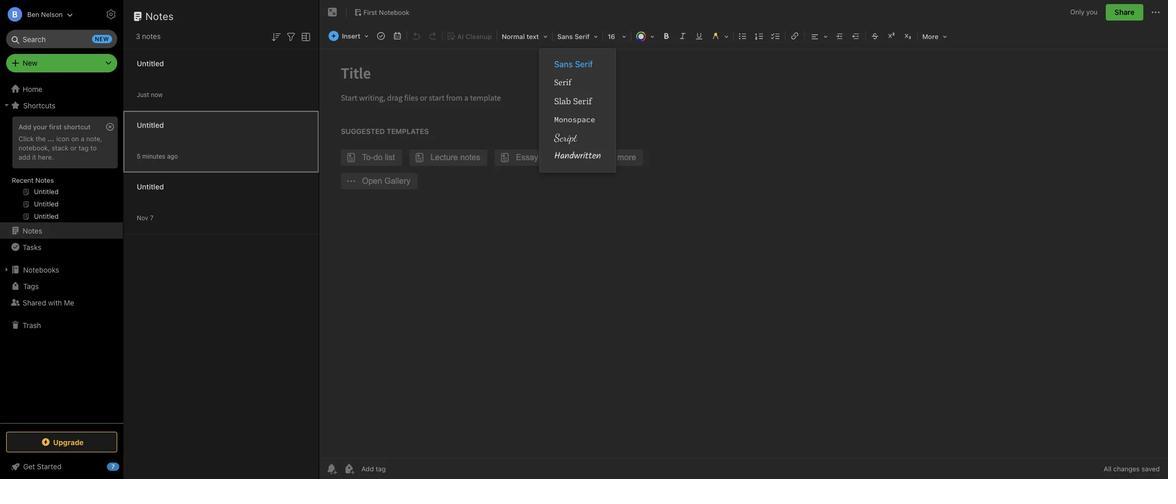 Task type: describe. For each thing, give the bounding box(es) containing it.
shared with me link
[[0, 295, 123, 311]]

Sort options field
[[270, 30, 282, 43]]

stack
[[52, 144, 68, 152]]

minutes
[[142, 153, 165, 160]]

trash
[[23, 321, 41, 330]]

serif link
[[540, 74, 616, 92]]

0 vertical spatial notes
[[146, 10, 174, 22]]

nelson
[[41, 10, 63, 18]]

changes
[[1114, 466, 1140, 474]]

Alignment field
[[806, 29, 832, 44]]

handwritten
[[554, 149, 601, 164]]

calendar event image
[[390, 29, 405, 43]]

monospace
[[554, 115, 595, 124]]

serif inside sans serif "link"
[[575, 60, 593, 69]]

just
[[137, 91, 149, 99]]

upgrade
[[53, 439, 84, 447]]

serif inside serif link
[[554, 78, 572, 88]]

untitled for 7
[[137, 182, 164, 191]]

a
[[81, 135, 84, 143]]

outdent image
[[849, 29, 864, 43]]

started
[[37, 463, 62, 472]]

tags button
[[0, 278, 123, 295]]

new button
[[6, 54, 117, 73]]

here.
[[38, 153, 54, 161]]

tag
[[79, 144, 89, 152]]

your
[[33, 123, 47, 131]]

more
[[923, 32, 939, 41]]

only you
[[1071, 8, 1098, 16]]

0 vertical spatial 7
[[150, 214, 154, 222]]

slab serif link
[[540, 92, 616, 111]]

get started
[[23, 463, 62, 472]]

home
[[23, 85, 42, 93]]

16
[[608, 32, 616, 41]]

saved
[[1142, 466, 1160, 474]]

More actions field
[[1150, 4, 1163, 21]]

nov
[[137, 214, 148, 222]]

sans inside font family field
[[558, 32, 573, 41]]

3
[[136, 32, 140, 41]]

Add tag field
[[361, 465, 438, 474]]

Add filters field
[[285, 30, 297, 43]]

Highlight field
[[708, 29, 732, 44]]

3 notes
[[136, 32, 161, 41]]

notes link
[[0, 223, 123, 239]]

script handwritten
[[554, 132, 601, 164]]

sans serif link
[[540, 55, 616, 74]]

group inside tree
[[0, 114, 123, 227]]

shortcuts button
[[0, 97, 123, 114]]

me
[[64, 299, 74, 307]]

add filters image
[[285, 31, 297, 43]]

dropdown list menu
[[540, 55, 616, 166]]

Heading level field
[[498, 29, 551, 44]]

shared with me
[[23, 299, 74, 307]]

on
[[71, 135, 79, 143]]

7 inside help and learning task checklist field
[[112, 464, 115, 471]]

icon
[[56, 135, 69, 143]]

5
[[137, 153, 141, 160]]

superscript image
[[885, 29, 899, 43]]

add your first shortcut
[[19, 123, 91, 131]]

notebooks
[[23, 266, 59, 274]]

slab
[[554, 96, 571, 107]]

to
[[90, 144, 97, 152]]

home link
[[0, 81, 123, 97]]

sans serif inside font family field
[[558, 32, 590, 41]]

click the ...
[[19, 135, 54, 143]]

Font size field
[[604, 29, 630, 44]]

add tag image
[[343, 463, 355, 476]]

insert
[[342, 32, 361, 40]]

serif inside slab serif link
[[573, 96, 592, 107]]

bold image
[[659, 29, 674, 43]]

share button
[[1106, 4, 1144, 21]]

you
[[1087, 8, 1098, 16]]

first
[[49, 123, 62, 131]]

settings image
[[105, 8, 117, 21]]

note window element
[[319, 0, 1169, 480]]

text
[[527, 32, 539, 41]]

notebooks link
[[0, 262, 123, 278]]

it
[[32, 153, 36, 161]]

just now
[[137, 91, 163, 99]]

or
[[70, 144, 77, 152]]

recent notes
[[12, 176, 54, 185]]

...
[[48, 135, 54, 143]]

slab serif
[[554, 96, 592, 107]]

Search text field
[[13, 30, 110, 48]]

untitled for now
[[137, 59, 164, 68]]



Task type: locate. For each thing, give the bounding box(es) containing it.
bulleted list image
[[736, 29, 750, 43]]

serif up monospace 'link'
[[573, 96, 592, 107]]

script
[[554, 132, 577, 145]]

notes up notes
[[146, 10, 174, 22]]

serif
[[575, 32, 590, 41], [575, 60, 593, 69], [554, 78, 572, 88], [573, 96, 592, 107]]

with
[[48, 299, 62, 307]]

Help and Learning task checklist field
[[0, 459, 123, 476]]

2 vertical spatial notes
[[23, 227, 42, 235]]

task image
[[374, 29, 388, 43]]

normal text
[[502, 32, 539, 41]]

Insert field
[[326, 29, 372, 43]]

sans up serif link
[[554, 60, 573, 69]]

View options field
[[297, 30, 312, 43]]

untitled down minutes
[[137, 182, 164, 191]]

sans serif
[[558, 32, 590, 41], [554, 60, 593, 69]]

notes right recent at the top of the page
[[35, 176, 54, 185]]

new search field
[[13, 30, 112, 48]]

1 horizontal spatial 7
[[150, 214, 154, 222]]

untitled
[[137, 59, 164, 68], [137, 121, 164, 129], [137, 182, 164, 191]]

group
[[0, 114, 123, 227]]

sans inside "link"
[[554, 60, 573, 69]]

script link
[[540, 129, 616, 148]]

first notebook button
[[351, 5, 413, 20]]

shortcut
[[64, 123, 91, 131]]

share
[[1115, 8, 1135, 16]]

only
[[1071, 8, 1085, 16]]

add a reminder image
[[326, 463, 338, 476]]

7 right nov on the left top
[[150, 214, 154, 222]]

ago
[[167, 153, 178, 160]]

add
[[19, 123, 31, 131]]

tasks
[[23, 243, 41, 252]]

handwritten link
[[540, 148, 616, 166]]

notebook,
[[19, 144, 50, 152]]

indent image
[[833, 29, 847, 43]]

numbered list image
[[753, 29, 767, 43]]

click
[[19, 135, 34, 143]]

all changes saved
[[1104, 466, 1160, 474]]

icon on a note, notebook, stack or tag to add it here.
[[19, 135, 102, 161]]

expand note image
[[327, 6, 339, 19]]

0 vertical spatial untitled
[[137, 59, 164, 68]]

Font color field
[[633, 29, 658, 44]]

group containing add your first shortcut
[[0, 114, 123, 227]]

1 vertical spatial 7
[[112, 464, 115, 471]]

ben
[[27, 10, 39, 18]]

sans serif up sans serif "link"
[[558, 32, 590, 41]]

shared
[[23, 299, 46, 307]]

2 untitled from the top
[[137, 121, 164, 129]]

all
[[1104, 466, 1112, 474]]

nov 7
[[137, 214, 154, 222]]

expand notebooks image
[[3, 266, 11, 274]]

notebook
[[379, 8, 410, 16]]

Font family field
[[554, 29, 602, 44]]

2 vertical spatial untitled
[[137, 182, 164, 191]]

checklist image
[[769, 29, 783, 43]]

now
[[151, 91, 163, 99]]

0 vertical spatial sans
[[558, 32, 573, 41]]

sans
[[558, 32, 573, 41], [554, 60, 573, 69]]

More field
[[919, 29, 951, 44]]

sans serif inside "link"
[[554, 60, 593, 69]]

serif up sans serif "link"
[[575, 32, 590, 41]]

0 horizontal spatial 7
[[112, 464, 115, 471]]

notes up tasks
[[23, 227, 42, 235]]

shortcuts
[[23, 101, 55, 110]]

add
[[19, 153, 30, 161]]

serif up slab
[[554, 78, 572, 88]]

0 vertical spatial sans serif
[[558, 32, 590, 41]]

first
[[364, 8, 377, 16]]

first notebook
[[364, 8, 410, 16]]

new
[[95, 35, 109, 42]]

serif up serif link
[[575, 60, 593, 69]]

1 vertical spatial notes
[[35, 176, 54, 185]]

get
[[23, 463, 35, 472]]

recent
[[12, 176, 34, 185]]

notes
[[142, 32, 161, 41]]

underline image
[[692, 29, 707, 43]]

notes inside "group"
[[35, 176, 54, 185]]

italic image
[[676, 29, 690, 43]]

1 vertical spatial untitled
[[137, 121, 164, 129]]

click to collapse image
[[120, 461, 127, 473]]

3 untitled from the top
[[137, 182, 164, 191]]

subscript image
[[901, 29, 916, 43]]

tree
[[0, 81, 123, 423]]

upgrade button
[[6, 433, 117, 453]]

tasks button
[[0, 239, 123, 256]]

serif inside font family field
[[575, 32, 590, 41]]

1 vertical spatial sans serif
[[554, 60, 593, 69]]

untitled for minutes
[[137, 121, 164, 129]]

tags
[[23, 282, 39, 291]]

Note Editor text field
[[319, 49, 1169, 459]]

Account field
[[0, 4, 73, 25]]

1 untitled from the top
[[137, 59, 164, 68]]

new
[[23, 59, 37, 67]]

7 left the click to collapse image
[[112, 464, 115, 471]]

1 vertical spatial sans
[[554, 60, 573, 69]]

tree containing home
[[0, 81, 123, 423]]

note,
[[86, 135, 102, 143]]

the
[[36, 135, 46, 143]]

notes
[[146, 10, 174, 22], [35, 176, 54, 185], [23, 227, 42, 235]]

trash link
[[0, 317, 123, 334]]

normal
[[502, 32, 525, 41]]

7
[[150, 214, 154, 222], [112, 464, 115, 471]]

insert link image
[[788, 29, 802, 43]]

sans serif up serif link
[[554, 60, 593, 69]]

strikethrough image
[[868, 29, 883, 43]]

ben nelson
[[27, 10, 63, 18]]

untitled down notes
[[137, 59, 164, 68]]

monospace link
[[540, 111, 616, 129]]

sans up sans serif "link"
[[558, 32, 573, 41]]

untitled down just now
[[137, 121, 164, 129]]

5 minutes ago
[[137, 153, 178, 160]]

more actions image
[[1150, 6, 1163, 19]]



Task type: vqa. For each thing, say whether or not it's contained in the screenshot.
group within TREE
yes



